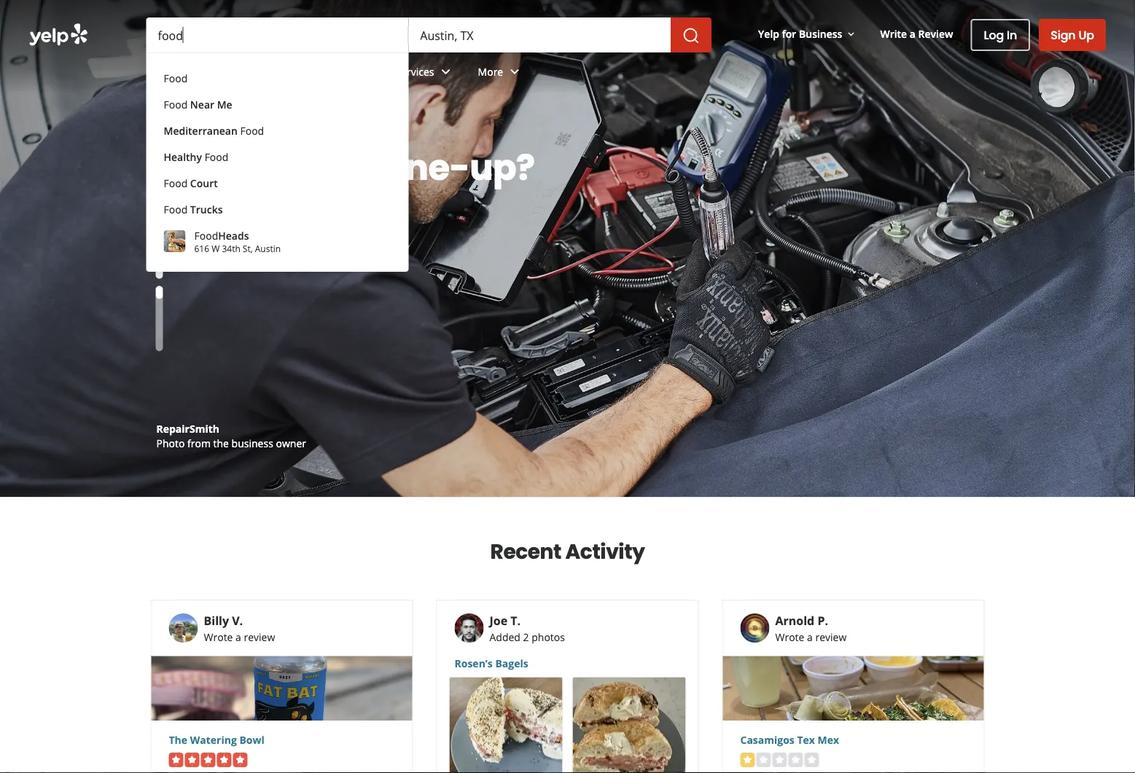 Task type: describe. For each thing, give the bounding box(es) containing it.
write a review
[[880, 27, 953, 41]]

more
[[478, 65, 503, 78]]

soot
[[272, 143, 349, 192]]

auto for auto services
[[370, 65, 393, 78]]

recent
[[490, 537, 562, 566]]

auto repair
[[232, 215, 296, 231]]

st,
[[243, 242, 253, 254]]

photos
[[532, 630, 565, 644]]

from inside "blackburn chimney photo from the business owner"
[[187, 436, 211, 450]]

34th
[[222, 242, 240, 254]]

more link
[[466, 52, 535, 95]]

auto for auto repair
[[232, 215, 259, 231]]

  text field inside explore banner section banner
[[158, 27, 397, 43]]

healthy
[[164, 150, 202, 164]]

mediterranean food
[[164, 124, 264, 137]]

food down the mediterranean food
[[205, 150, 228, 164]]

5 star rating image
[[169, 753, 248, 768]]

0 vertical spatial chimney
[[232, 215, 285, 231]]

the inside 'repairsmith photo from the business owner'
[[213, 436, 229, 450]]

restaurants
[[156, 65, 213, 78]]

food for food
[[164, 71, 188, 85]]

arnold p. link
[[775, 613, 828, 629]]

sign up
[[1051, 27, 1094, 43]]

write a review link
[[875, 20, 959, 47]]

activity
[[566, 537, 645, 566]]

rosen's bagels
[[455, 657, 528, 671]]

food link
[[155, 65, 397, 91]]

casamigos tex mex
[[740, 733, 839, 747]]

yelp for business button
[[753, 20, 863, 47]]

food heads 616 w 34th st, austin
[[194, 229, 281, 254]]

joe
[[490, 613, 508, 629]]

healthy food
[[164, 150, 228, 164]]

give
[[186, 143, 265, 192]]

for for yelp
[[782, 27, 797, 41]]

2 open photo lightbox image from the left
[[573, 678, 686, 774]]

food up 'time'
[[240, 124, 264, 137]]

food court
[[164, 176, 218, 190]]

photo inside "blackburn chimney photo from the business owner"
[[156, 436, 185, 450]]

blackburn chimney link
[[156, 422, 256, 436]]

joe t. link
[[490, 613, 521, 629]]

up?
[[470, 143, 535, 192]]

review for v.
[[244, 630, 275, 644]]

write
[[880, 27, 907, 41]]

restaurants link
[[144, 52, 245, 95]]

up
[[1079, 27, 1094, 43]]

24 search v2 image for time for a tune-up?
[[209, 214, 226, 232]]

photo inside 'repairsmith photo from the business owner'
[[156, 436, 185, 450]]

log in button
[[971, 19, 1030, 51]]

review for p.
[[816, 630, 847, 644]]

the watering bowl
[[169, 733, 265, 747]]

watering
[[190, 733, 237, 747]]

for for time
[[281, 143, 330, 192]]

review
[[918, 27, 953, 41]]

arnold
[[775, 613, 815, 629]]

log in
[[984, 27, 1017, 43]]

owner inside "blackburn chimney photo from the business owner"
[[276, 436, 306, 450]]

me
[[217, 97, 232, 111]]

sweep
[[287, 215, 325, 231]]

the
[[169, 733, 187, 747]]

Near text field
[[420, 27, 659, 43]]

auto repair link
[[186, 206, 320, 241]]

food trucks
[[164, 202, 223, 216]]

food for food heads 616 w 34th st, austin
[[194, 229, 218, 242]]

repairsmith link
[[156, 422, 219, 436]]

photo of joe t. image
[[455, 614, 484, 643]]

v.
[[232, 613, 243, 629]]

billy
[[204, 613, 229, 629]]

heads
[[218, 229, 249, 242]]

a right 'write'
[[910, 27, 916, 41]]

business inside 'repairsmith photo from the business owner'
[[232, 436, 273, 450]]

arnold p. wrote a review
[[775, 613, 847, 644]]

yelp
[[758, 27, 780, 41]]

bowl
[[239, 733, 265, 747]]

business
[[799, 27, 842, 41]]

tex
[[797, 733, 815, 747]]

t.
[[511, 613, 521, 629]]

blackburn
[[156, 422, 209, 436]]

billy v. wrote a review
[[204, 613, 275, 644]]

1 select slide image from the top
[[156, 141, 163, 207]]

yelp for business
[[758, 27, 842, 41]]

a left tune-
[[337, 143, 361, 192]]

p.
[[818, 613, 828, 629]]

auto services link
[[359, 52, 466, 95]]



Task type: locate. For each thing, give the bounding box(es) containing it.
Find text field
[[158, 27, 397, 43]]

business categories element
[[144, 52, 1106, 95]]

0 horizontal spatial open photo lightbox image
[[450, 678, 563, 774]]

24 chevron down v2 image for auto services
[[437, 63, 455, 81]]

sign
[[1051, 27, 1076, 43]]

food near me
[[164, 97, 232, 111]]

24 chevron down v2 image inside auto services link
[[437, 63, 455, 81]]

chimney sweep link
[[186, 206, 348, 241]]

1 vertical spatial chimney
[[211, 422, 256, 436]]

wrote inside billy v. wrote a review
[[204, 630, 233, 644]]

tune-
[[368, 143, 470, 192]]

food for food near me
[[164, 97, 188, 111]]

boot
[[422, 143, 503, 192]]

1 horizontal spatial review
[[816, 630, 847, 644]]

time for a tune-up?
[[186, 143, 535, 192]]

log
[[984, 27, 1004, 43]]

wrote
[[204, 630, 233, 644], [775, 630, 805, 644]]

0 horizontal spatial review
[[244, 630, 275, 644]]

food for food trucks
[[164, 202, 188, 216]]

2 wrote from the left
[[775, 630, 805, 644]]

food down the "healthy"
[[164, 176, 188, 190]]

1 24 chevron down v2 image from the left
[[437, 63, 455, 81]]

24 search v2 image for give soot the boot
[[209, 214, 226, 232]]

for up sweep on the top of the page
[[281, 143, 330, 192]]

review
[[244, 630, 275, 644], [816, 630, 847, 644]]

select slide image left the "healthy"
[[156, 141, 163, 207]]

wrote for billy
[[204, 630, 233, 644]]

joe t. added 2 photos
[[490, 613, 565, 644]]

food left near
[[164, 97, 188, 111]]

24 search v2 image inside auto repair link
[[209, 214, 226, 232]]

for right "yelp"
[[782, 27, 797, 41]]

rosen's
[[455, 657, 493, 671]]

bagels
[[495, 657, 528, 671]]

none field "near"
[[420, 27, 659, 43]]

select slide image
[[156, 141, 163, 207], [156, 214, 163, 279]]

a inside arnold p. wrote a review
[[807, 630, 813, 644]]

24 chevron down v2 image inside more link
[[506, 63, 524, 81]]

from inside 'repairsmith photo from the business owner'
[[187, 436, 211, 450]]

food inside the food heads 616 w 34th st, austin
[[194, 229, 218, 242]]

0 vertical spatial for
[[782, 27, 797, 41]]

explore banner section banner
[[0, 0, 1135, 497]]

business inside "blackburn chimney photo from the business owner"
[[232, 436, 273, 450]]

in
[[1007, 27, 1017, 43]]

chimney sweep
[[232, 215, 325, 231]]

1 open photo lightbox image from the left
[[450, 678, 563, 774]]

services
[[396, 65, 434, 78]]

wrote down billy
[[204, 630, 233, 644]]

for
[[782, 27, 797, 41], [281, 143, 330, 192]]

open photo lightbox image
[[450, 678, 563, 774], [573, 678, 686, 774]]

2 select slide image from the top
[[156, 214, 163, 279]]

2 review from the left
[[816, 630, 847, 644]]

24 chevron down v2 image right more at the left
[[506, 63, 524, 81]]

  text field
[[158, 27, 397, 43]]

owner
[[276, 436, 306, 450], [276, 436, 306, 450]]

auto inside business categories element
[[370, 65, 393, 78]]

review inside arnold p. wrote a review
[[816, 630, 847, 644]]

the
[[356, 143, 415, 192], [213, 436, 229, 450], [213, 436, 229, 450]]

time
[[186, 143, 274, 192]]

recent activity
[[490, 537, 645, 566]]

photo
[[156, 436, 185, 450], [156, 436, 185, 450]]

1 star rating image
[[740, 753, 819, 768]]

photo of billy v. image
[[169, 614, 198, 643]]

auto services
[[370, 65, 434, 78]]

repairsmith
[[156, 422, 219, 436]]

24 chevron down v2 image
[[437, 63, 455, 81], [506, 63, 524, 81]]

24 chevron down v2 image for more
[[506, 63, 524, 81]]

photo of arnold p. image
[[740, 614, 770, 643]]

the inside "blackburn chimney photo from the business owner"
[[213, 436, 229, 450]]

a down "v."
[[236, 630, 241, 644]]

0 vertical spatial auto
[[370, 65, 393, 78]]

added
[[490, 630, 521, 644]]

give soot the boot
[[186, 143, 503, 192]]

casamigos
[[740, 733, 795, 747]]

1 horizontal spatial open photo lightbox image
[[573, 678, 686, 774]]

0 horizontal spatial 24 chevron down v2 image
[[437, 63, 455, 81]]

mediterranean
[[164, 124, 238, 137]]

from
[[187, 436, 211, 450], [187, 436, 211, 450]]

1 vertical spatial auto
[[232, 215, 259, 231]]

mex
[[818, 733, 839, 747]]

24 chevron down v2 image right services
[[437, 63, 455, 81]]

0 horizontal spatial auto
[[232, 215, 259, 231]]

0 vertical spatial select slide image
[[156, 141, 163, 207]]

casamigos tex mex link
[[740, 733, 966, 747]]

food down food court
[[164, 202, 188, 216]]

repairsmith photo from the business owner
[[156, 422, 306, 450]]

chimney inside "blackburn chimney photo from the business owner"
[[211, 422, 256, 436]]

a
[[910, 27, 916, 41], [337, 143, 361, 192], [236, 630, 241, 644], [807, 630, 813, 644]]

owner inside 'repairsmith photo from the business owner'
[[276, 436, 306, 450]]

austin
[[255, 242, 281, 254]]

w
[[212, 242, 220, 254]]

sign up button
[[1039, 19, 1106, 51]]

1 vertical spatial select slide image
[[156, 214, 163, 279]]

auto
[[370, 65, 393, 78], [232, 215, 259, 231]]

a inside billy v. wrote a review
[[236, 630, 241, 644]]

near
[[190, 97, 214, 111]]

food for food court
[[164, 176, 188, 190]]

review inside billy v. wrote a review
[[244, 630, 275, 644]]

search image
[[683, 27, 700, 45]]

1 vertical spatial for
[[281, 143, 330, 192]]

2
[[523, 630, 529, 644]]

rosen's bagels link
[[455, 657, 681, 671]]

wrote inside arnold p. wrote a review
[[775, 630, 805, 644]]

for inside yelp for business button
[[782, 27, 797, 41]]

wrote for arnold
[[775, 630, 805, 644]]

616
[[194, 242, 209, 254]]

1 wrote from the left
[[204, 630, 233, 644]]

None search field
[[0, 0, 1135, 295], [146, 17, 715, 52], [0, 0, 1135, 295], [146, 17, 715, 52]]

chimney
[[232, 215, 285, 231], [211, 422, 256, 436]]

1 review from the left
[[244, 630, 275, 644]]

food up "food near me"
[[164, 71, 188, 85]]

24 search v2 image
[[209, 214, 226, 232], [209, 214, 226, 232]]

select slide image left 616
[[156, 214, 163, 279]]

food
[[164, 71, 188, 85], [164, 97, 188, 111], [240, 124, 264, 137], [205, 150, 228, 164], [164, 176, 188, 190], [164, 202, 188, 216], [194, 229, 218, 242]]

1 horizontal spatial 24 chevron down v2 image
[[506, 63, 524, 81]]

the watering bowl link
[[169, 733, 395, 747]]

1 horizontal spatial wrote
[[775, 630, 805, 644]]

explore recent activity section section
[[139, 498, 996, 774]]

0 horizontal spatial for
[[281, 143, 330, 192]]

None field
[[158, 27, 397, 43], [420, 27, 659, 43], [158, 27, 397, 43]]

repair
[[262, 215, 296, 231]]

0 horizontal spatial wrote
[[204, 630, 233, 644]]

24 search v2 image inside chimney sweep link
[[209, 214, 226, 232]]

trucks
[[190, 202, 223, 216]]

wrote down arnold
[[775, 630, 805, 644]]

a down arnold p. link
[[807, 630, 813, 644]]

1 horizontal spatial auto
[[370, 65, 393, 78]]

court
[[190, 176, 218, 190]]

business
[[232, 436, 273, 450], [232, 436, 273, 450]]

food down trucks
[[194, 229, 218, 242]]

billy v. link
[[204, 613, 243, 629]]

2 24 chevron down v2 image from the left
[[506, 63, 524, 81]]

1 horizontal spatial for
[[782, 27, 797, 41]]

blackburn chimney photo from the business owner
[[156, 422, 306, 450]]

16 chevron down v2 image
[[845, 28, 857, 40]]



Task type: vqa. For each thing, say whether or not it's contained in the screenshot.


